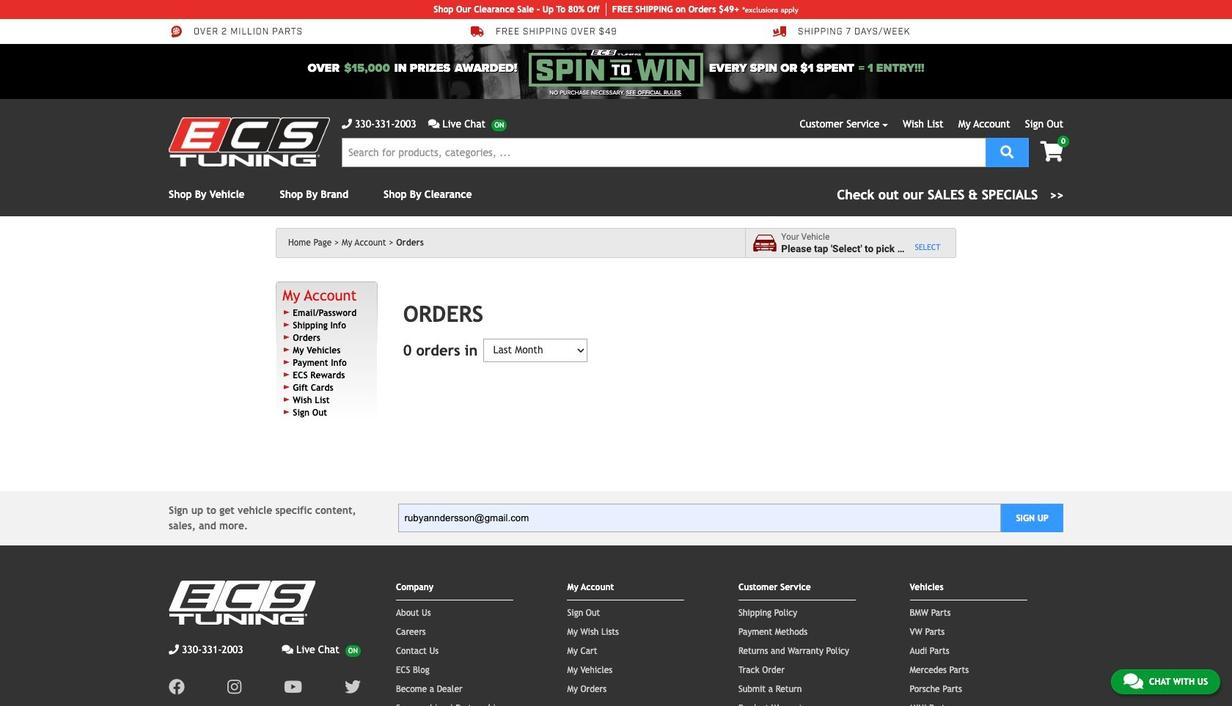 Task type: locate. For each thing, give the bounding box(es) containing it.
youtube logo image
[[284, 679, 302, 695]]

ecs tuning 'spin to win' contest logo image
[[529, 50, 703, 87]]

1 vertical spatial ecs tuning image
[[169, 581, 315, 625]]

search image
[[1001, 145, 1014, 158]]

phone image
[[342, 119, 352, 129]]

0 vertical spatial ecs tuning image
[[169, 117, 330, 166]]

1 horizontal spatial comments image
[[1123, 673, 1143, 690]]

ecs tuning image
[[169, 117, 330, 166], [169, 581, 315, 625]]

comments image
[[428, 119, 440, 129]]

2 ecs tuning image from the top
[[169, 581, 315, 625]]

1 ecs tuning image from the top
[[169, 117, 330, 166]]

comments image
[[282, 644, 293, 655], [1123, 673, 1143, 690]]

facebook logo image
[[169, 679, 185, 695]]

0 horizontal spatial comments image
[[282, 644, 293, 655]]

twitter logo image
[[345, 679, 361, 695]]

Email email field
[[398, 504, 1001, 533]]



Task type: vqa. For each thing, say whether or not it's contained in the screenshot.
Provide inside the Ecs Tuning Is Dedicated To Providing You With World-Class Support. To Serve You Better, Please Provide Us With The Following Information:
no



Task type: describe. For each thing, give the bounding box(es) containing it.
Search text field
[[342, 138, 986, 167]]

phone image
[[169, 644, 179, 655]]

shopping cart image
[[1040, 142, 1063, 162]]

1 vertical spatial comments image
[[1123, 673, 1143, 690]]

0 vertical spatial comments image
[[282, 644, 293, 655]]

instagram logo image
[[227, 679, 241, 695]]



